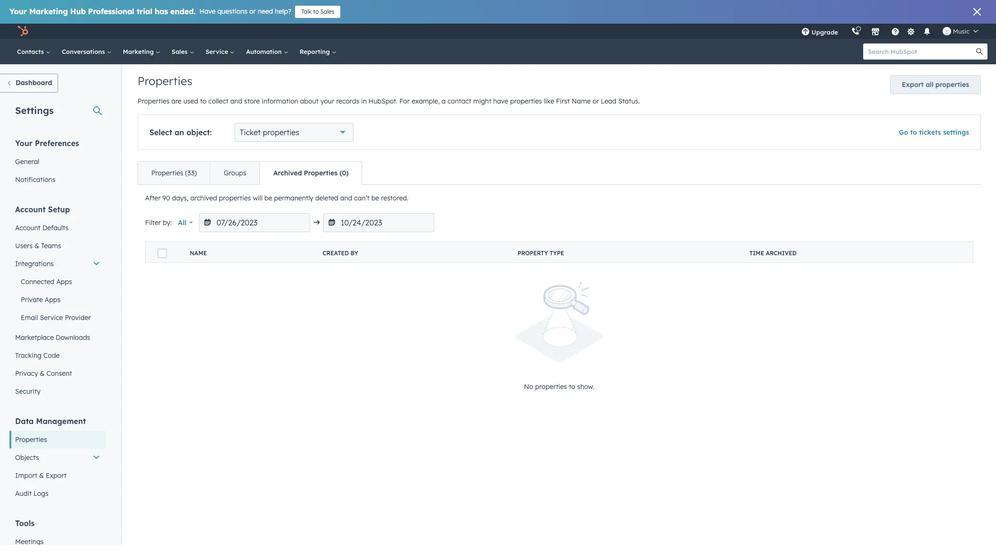 Task type: vqa. For each thing, say whether or not it's contained in the screenshot.
CLEAR INPUT icon at the top of page
no



Task type: locate. For each thing, give the bounding box(es) containing it.
apps for private apps
[[45, 295, 61, 304]]

1 vertical spatial and
[[340, 194, 352, 202]]

0 horizontal spatial archived
[[273, 169, 302, 177]]

an
[[175, 128, 184, 137]]

1 vertical spatial service
[[40, 313, 63, 322]]

notifications link
[[9, 171, 106, 189]]

be right the can't
[[371, 194, 379, 202]]

tab list
[[138, 161, 362, 185]]

and left store
[[230, 97, 242, 105]]

properties link
[[9, 431, 106, 449]]

0 vertical spatial and
[[230, 97, 242, 105]]

0 horizontal spatial marketing
[[29, 7, 68, 16]]

setup
[[48, 205, 70, 214]]

store
[[244, 97, 260, 105]]

tab panel
[[138, 184, 981, 419]]

& right privacy at the bottom left of page
[[40, 369, 45, 378]]

2 vertical spatial &
[[39, 471, 44, 480]]

your up general
[[15, 139, 33, 148]]

be right will
[[264, 194, 272, 202]]

ticket properties
[[240, 128, 299, 137]]

contact
[[448, 97, 471, 105]]

properties left will
[[219, 194, 251, 202]]

1 horizontal spatial be
[[371, 194, 379, 202]]

apps up private apps link
[[56, 278, 72, 286]]

0 vertical spatial account
[[15, 205, 46, 214]]

objects button
[[9, 449, 106, 467]]

defaults
[[42, 224, 69, 232]]

select
[[149, 128, 172, 137]]

private
[[21, 295, 43, 304]]

1 horizontal spatial marketing
[[123, 48, 156, 55]]

archived
[[273, 169, 302, 177], [766, 250, 797, 257]]

1 account from the top
[[15, 205, 46, 214]]

properties up objects
[[15, 435, 47, 444]]

properties right ticket
[[263, 128, 299, 137]]

sales right marketing link on the top left of the page
[[172, 48, 189, 55]]

0 vertical spatial service
[[206, 48, 230, 55]]

groups link
[[210, 162, 260, 184]]

to inside alert
[[569, 383, 575, 391]]

integrations
[[15, 260, 54, 268]]

tab list containing properties (33)
[[138, 161, 362, 185]]

groups
[[224, 169, 246, 177]]

menu containing music
[[795, 24, 985, 39]]

search image
[[976, 48, 983, 55]]

0 horizontal spatial or
[[249, 7, 256, 16]]

1 vertical spatial account
[[15, 224, 41, 232]]

1 vertical spatial or
[[593, 97, 599, 105]]

dashboard
[[16, 78, 52, 87]]

properties right all
[[936, 80, 969, 89]]

your up hubspot image on the left top of the page
[[9, 7, 27, 16]]

&
[[34, 242, 39, 250], [40, 369, 45, 378], [39, 471, 44, 480]]

or left need
[[249, 7, 256, 16]]

tools element
[[9, 518, 106, 545]]

0 horizontal spatial export
[[46, 471, 66, 480]]

provider
[[65, 313, 91, 322]]

your inside your preferences element
[[15, 139, 33, 148]]

1 vertical spatial name
[[190, 250, 207, 257]]

collect
[[208, 97, 228, 105]]

apps
[[56, 278, 72, 286], [45, 295, 61, 304]]

account up account defaults
[[15, 205, 46, 214]]

property
[[518, 250, 548, 257]]

audit logs
[[15, 489, 48, 498]]

0 horizontal spatial name
[[190, 250, 207, 257]]

to right talk
[[313, 8, 319, 15]]

dashboard link
[[0, 74, 58, 93]]

hubspot link
[[11, 26, 35, 37]]

archived inside 'tab panel'
[[766, 250, 797, 257]]

0 vertical spatial export
[[902, 80, 924, 89]]

& for export
[[39, 471, 44, 480]]

marketplace
[[15, 333, 54, 342]]

0 vertical spatial or
[[249, 7, 256, 16]]

archived right time
[[766, 250, 797, 257]]

1 horizontal spatial export
[[902, 80, 924, 89]]

or left lead
[[593, 97, 599, 105]]

properties left like
[[510, 97, 542, 105]]

apps up email service provider
[[45, 295, 61, 304]]

talk to sales
[[301, 8, 334, 15]]

service down private apps link
[[40, 313, 63, 322]]

tracking
[[15, 351, 42, 360]]

& right users
[[34, 242, 39, 250]]

1 vertical spatial marketing
[[123, 48, 156, 55]]

marketing down trial
[[123, 48, 156, 55]]

tools
[[15, 519, 35, 528]]

0 vertical spatial your
[[9, 7, 27, 16]]

will
[[253, 194, 263, 202]]

properties inside alert
[[535, 383, 567, 391]]

automation
[[246, 48, 284, 55]]

import & export
[[15, 471, 66, 480]]

or
[[249, 7, 256, 16], [593, 97, 599, 105]]

account for account defaults
[[15, 224, 41, 232]]

notifications
[[15, 175, 55, 184]]

account for account setup
[[15, 205, 46, 214]]

a
[[442, 97, 446, 105]]

& inside data management element
[[39, 471, 44, 480]]

1 vertical spatial sales
[[172, 48, 189, 55]]

connected apps link
[[9, 273, 106, 291]]

music button
[[937, 24, 984, 39]]

archived up the permanently at left
[[273, 169, 302, 177]]

account setup element
[[9, 204, 106, 400]]

1 vertical spatial archived
[[766, 250, 797, 257]]

0 vertical spatial marketing
[[29, 7, 68, 16]]

& right import
[[39, 471, 44, 480]]

time
[[749, 250, 764, 257]]

properties left (0)
[[304, 169, 338, 177]]

service right 'sales' 'link'
[[206, 48, 230, 55]]

calling icon image
[[851, 27, 860, 36]]

might
[[473, 97, 491, 105]]

properties inside data management element
[[15, 435, 47, 444]]

downloads
[[56, 333, 90, 342]]

no
[[524, 383, 533, 391]]

1 vertical spatial your
[[15, 139, 33, 148]]

export down objects button
[[46, 471, 66, 480]]

1 vertical spatial export
[[46, 471, 66, 480]]

export left all
[[902, 80, 924, 89]]

automation link
[[240, 39, 294, 64]]

1 horizontal spatial sales
[[320, 8, 334, 15]]

account
[[15, 205, 46, 214], [15, 224, 41, 232]]

trial
[[137, 7, 152, 16]]

settings
[[15, 104, 54, 116]]

1 vertical spatial &
[[40, 369, 45, 378]]

upgrade image
[[801, 28, 810, 36]]

help image
[[891, 28, 900, 36]]

connected
[[21, 278, 54, 286]]

marketing left hub
[[29, 7, 68, 16]]

properties
[[138, 74, 192, 88], [138, 97, 170, 105], [151, 169, 183, 177], [304, 169, 338, 177], [15, 435, 47, 444]]

0 vertical spatial archived
[[273, 169, 302, 177]]

ended.
[[170, 7, 196, 16]]

your preferences
[[15, 139, 79, 148]]

name
[[572, 97, 591, 105], [190, 250, 207, 257]]

Search HubSpot search field
[[863, 43, 979, 60]]

help button
[[887, 24, 903, 39]]

and left the can't
[[340, 194, 352, 202]]

properties right no
[[535, 383, 567, 391]]

have
[[199, 7, 216, 16]]

show.
[[577, 383, 594, 391]]

1 horizontal spatial archived
[[766, 250, 797, 257]]

export
[[902, 80, 924, 89], [46, 471, 66, 480]]

1 vertical spatial apps
[[45, 295, 61, 304]]

0 horizontal spatial service
[[40, 313, 63, 322]]

0 vertical spatial sales
[[320, 8, 334, 15]]

0 horizontal spatial be
[[264, 194, 272, 202]]

service
[[206, 48, 230, 55], [40, 313, 63, 322]]

MM/DD/YYYY text field
[[199, 213, 310, 232]]

menu item
[[845, 24, 847, 39]]

type
[[550, 250, 564, 257]]

0 vertical spatial apps
[[56, 278, 72, 286]]

integrations button
[[9, 255, 106, 273]]

name right first
[[572, 97, 591, 105]]

0 vertical spatial &
[[34, 242, 39, 250]]

0 horizontal spatial and
[[230, 97, 242, 105]]

1 horizontal spatial name
[[572, 97, 591, 105]]

notifications button
[[919, 24, 935, 39]]

go to tickets settings button
[[899, 128, 969, 137]]

menu
[[795, 24, 985, 39]]

sales right talk
[[320, 8, 334, 15]]

created by
[[323, 250, 358, 257]]

& for consent
[[40, 369, 45, 378]]

2 account from the top
[[15, 224, 41, 232]]

name down all popup button
[[190, 250, 207, 257]]

privacy & consent
[[15, 369, 72, 378]]

tracking code
[[15, 351, 60, 360]]

your
[[9, 7, 27, 16], [15, 139, 33, 148]]

to inside button
[[313, 8, 319, 15]]

MM/DD/YYYY text field
[[323, 213, 434, 232]]

marketplace downloads link
[[9, 329, 106, 347]]

0 vertical spatial name
[[572, 97, 591, 105]]

account up users
[[15, 224, 41, 232]]

account inside account defaults link
[[15, 224, 41, 232]]

to left show.
[[569, 383, 575, 391]]

account defaults link
[[9, 219, 106, 237]]

account defaults
[[15, 224, 69, 232]]

0 horizontal spatial sales
[[172, 48, 189, 55]]

& for teams
[[34, 242, 39, 250]]

1 horizontal spatial or
[[593, 97, 599, 105]]

property type
[[518, 250, 564, 257]]

1 horizontal spatial and
[[340, 194, 352, 202]]

no properties to show. alert
[[145, 282, 973, 393]]

archived properties (0) link
[[260, 162, 362, 184]]

ticket properties button
[[235, 123, 354, 142]]

greg robinson image
[[943, 27, 951, 35]]

settings image
[[907, 28, 915, 36]]

all
[[926, 80, 934, 89]]



Task type: describe. For each thing, give the bounding box(es) containing it.
have
[[493, 97, 508, 105]]

like
[[544, 97, 554, 105]]

reporting link
[[294, 39, 342, 64]]

export inside button
[[902, 80, 924, 89]]

service inside "link"
[[40, 313, 63, 322]]

archived
[[190, 194, 217, 202]]

days,
[[172, 194, 189, 202]]

sales inside button
[[320, 8, 334, 15]]

90
[[162, 194, 170, 202]]

email service provider
[[21, 313, 91, 322]]

status.
[[618, 97, 640, 105]]

close image
[[973, 8, 981, 16]]

marketing link
[[117, 39, 166, 64]]

restored.
[[381, 194, 408, 202]]

in
[[361, 97, 367, 105]]

teams
[[41, 242, 61, 250]]

has
[[155, 7, 168, 16]]

contacts
[[17, 48, 46, 55]]

by
[[351, 250, 358, 257]]

contacts link
[[11, 39, 56, 64]]

your
[[320, 97, 334, 105]]

logs
[[34, 489, 48, 498]]

1 be from the left
[[264, 194, 272, 202]]

consent
[[46, 369, 72, 378]]

hubspot.
[[369, 97, 398, 105]]

properties up are
[[138, 74, 192, 88]]

conversations
[[62, 48, 107, 55]]

your marketing hub professional trial has ended. have questions or need help?
[[9, 7, 291, 16]]

hubspot image
[[17, 26, 28, 37]]

sales link
[[166, 39, 200, 64]]

connected apps
[[21, 278, 72, 286]]

data management element
[[9, 416, 106, 503]]

tickets
[[919, 128, 941, 137]]

email service provider link
[[9, 309, 106, 327]]

time archived
[[749, 250, 797, 257]]

go
[[899, 128, 908, 137]]

(33)
[[185, 169, 197, 177]]

or inside your marketing hub professional trial has ended. have questions or need help?
[[249, 7, 256, 16]]

your preferences element
[[9, 138, 106, 189]]

email
[[21, 313, 38, 322]]

settings link
[[905, 26, 917, 36]]

users
[[15, 242, 33, 250]]

properties left are
[[138, 97, 170, 105]]

properties left (33) at top left
[[151, 169, 183, 177]]

to right used
[[200, 97, 207, 105]]

questions
[[217, 7, 247, 16]]

to right go
[[910, 128, 917, 137]]

help?
[[275, 7, 291, 16]]

marketplace downloads
[[15, 333, 90, 342]]

lead
[[601, 97, 616, 105]]

reporting
[[300, 48, 332, 55]]

all button
[[172, 213, 199, 232]]

apps for connected apps
[[56, 278, 72, 286]]

by:
[[163, 218, 172, 227]]

all
[[178, 218, 186, 227]]

marketplaces image
[[871, 28, 880, 36]]

export all properties button
[[890, 75, 981, 94]]

1 horizontal spatial service
[[206, 48, 230, 55]]

no properties to show.
[[524, 383, 594, 391]]

service link
[[200, 39, 240, 64]]

properties (33)
[[151, 169, 197, 177]]

data management
[[15, 417, 86, 426]]

notifications image
[[923, 28, 931, 36]]

filter
[[145, 218, 161, 227]]

security
[[15, 387, 40, 396]]

2 be from the left
[[371, 194, 379, 202]]

users & teams
[[15, 242, 61, 250]]

your for your marketing hub professional trial has ended. have questions or need help?
[[9, 7, 27, 16]]

search button
[[972, 43, 988, 60]]

and inside 'tab panel'
[[340, 194, 352, 202]]

can't
[[354, 194, 370, 202]]

tracking code link
[[9, 347, 106, 365]]

(0)
[[340, 169, 349, 177]]

privacy
[[15, 369, 38, 378]]

export inside data management element
[[46, 471, 66, 480]]

properties inside button
[[936, 80, 969, 89]]

account setup
[[15, 205, 70, 214]]

properties are used to collect and store information about your records in hubspot. for example, a contact might have properties like first name or lead status.
[[138, 97, 640, 105]]

deleted
[[315, 194, 338, 202]]

archived inside archived properties (0) link
[[273, 169, 302, 177]]

talk
[[301, 8, 312, 15]]

import & export link
[[9, 467, 106, 485]]

tab panel containing after 90 days, archived properties will be permanently deleted and can't be restored.
[[138, 184, 981, 419]]

properties inside popup button
[[263, 128, 299, 137]]

general link
[[9, 153, 106, 171]]

permanently
[[274, 194, 313, 202]]

code
[[43, 351, 60, 360]]

used
[[183, 97, 198, 105]]

management
[[36, 417, 86, 426]]

private apps link
[[9, 291, 106, 309]]

objects
[[15, 453, 39, 462]]

conversations link
[[56, 39, 117, 64]]

your for your preferences
[[15, 139, 33, 148]]

for
[[399, 97, 410, 105]]

export all properties
[[902, 80, 969, 89]]

name inside 'tab panel'
[[190, 250, 207, 257]]

after
[[145, 194, 161, 202]]

go to tickets settings
[[899, 128, 969, 137]]

marketing inside marketing link
[[123, 48, 156, 55]]

sales inside 'link'
[[172, 48, 189, 55]]

calling icon button
[[848, 25, 864, 37]]



